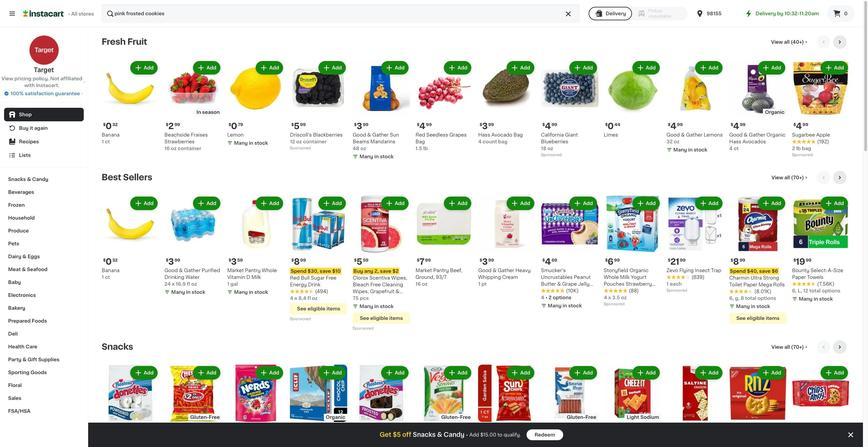 Task type: describe. For each thing, give the bounding box(es) containing it.
target logo image
[[29, 35, 59, 65]]

2 item carousel region from the top
[[102, 171, 849, 335]]

get $5 off snacks & candy region
[[88, 423, 863, 447]]

service type group
[[589, 7, 688, 20]]



Task type: locate. For each thing, give the bounding box(es) containing it.
Search field
[[102, 5, 579, 22]]

product group
[[102, 60, 159, 145], [164, 60, 222, 152], [227, 60, 285, 148], [290, 60, 347, 152], [353, 60, 410, 161], [416, 60, 473, 152], [478, 60, 536, 145], [541, 60, 598, 159], [604, 60, 661, 138], [667, 60, 724, 155], [729, 60, 787, 152], [792, 60, 849, 159], [102, 195, 159, 281], [164, 195, 222, 297], [227, 195, 285, 297], [290, 195, 347, 323], [353, 195, 410, 332], [416, 195, 473, 288], [478, 195, 536, 288], [541, 195, 598, 311], [604, 195, 661, 308], [667, 195, 724, 294], [729, 195, 787, 324], [792, 195, 849, 304], [102, 365, 159, 447], [164, 365, 222, 447], [227, 365, 285, 447], [290, 365, 347, 447], [353, 365, 410, 447], [416, 365, 473, 447], [478, 365, 536, 447], [541, 365, 598, 447], [604, 365, 661, 447], [667, 365, 724, 447], [729, 365, 787, 447], [792, 365, 849, 447]]

0 vertical spatial item carousel region
[[102, 35, 849, 165]]

None search field
[[101, 4, 580, 23]]

item carousel region
[[102, 35, 849, 165], [102, 171, 849, 335], [102, 341, 849, 447]]

instacart logo image
[[23, 9, 64, 18]]

sponserd image
[[290, 146, 311, 150], [541, 153, 562, 157], [792, 153, 813, 157], [667, 289, 687, 293], [604, 302, 624, 306], [290, 317, 311, 321], [353, 327, 373, 331]]

2 vertical spatial item carousel region
[[102, 341, 849, 447]]

3 item carousel region from the top
[[102, 341, 849, 447]]

1 item carousel region from the top
[[102, 35, 849, 165]]

main content
[[88, 27, 863, 447]]

1 vertical spatial item carousel region
[[102, 171, 849, 335]]



Task type: vqa. For each thing, say whether or not it's contained in the screenshot.
keep
no



